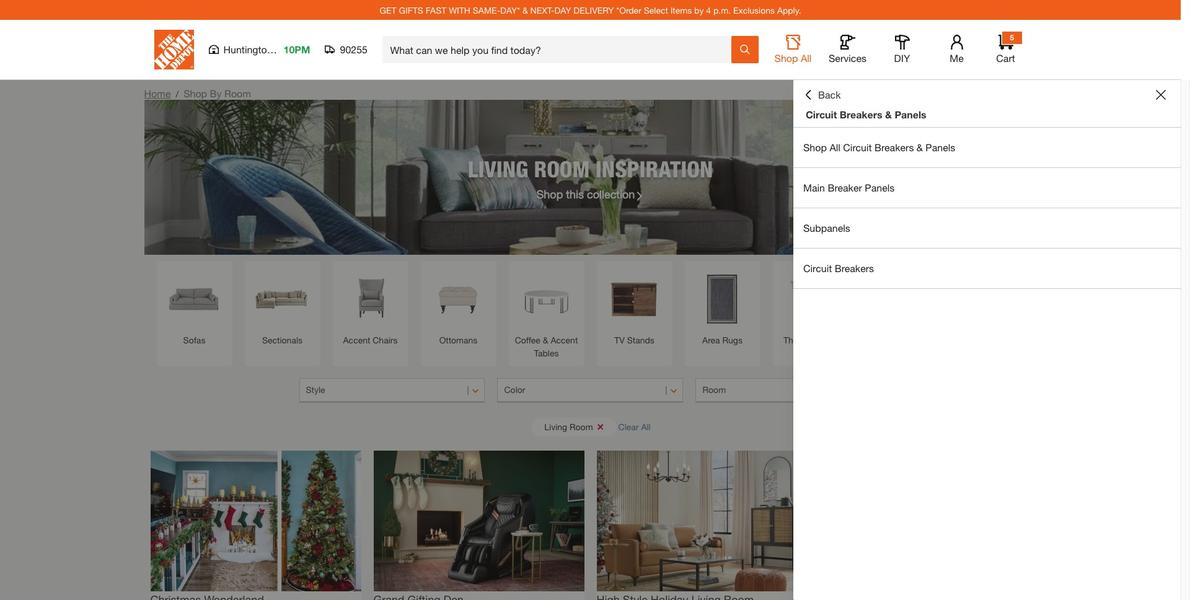 Task type: vqa. For each thing, say whether or not it's contained in the screenshot.
THE ON
no



Task type: locate. For each thing, give the bounding box(es) containing it.
0 horizontal spatial living
[[468, 155, 529, 182]]

services button
[[828, 35, 868, 65]]

accent up tables
[[551, 335, 578, 345]]

1 vertical spatial all
[[830, 141, 841, 153]]

fast
[[426, 5, 447, 15]]

1 horizontal spatial stretchy image image
[[374, 451, 585, 591]]

panels up shop all circuit breakers & panels
[[895, 109, 927, 120]]

What can we help you find today? search field
[[390, 37, 731, 63]]

2 horizontal spatial all
[[830, 141, 841, 153]]

circuit inside "link"
[[844, 141, 872, 153]]

all right 'clear'
[[642, 421, 651, 432]]

delivery
[[574, 5, 614, 15]]

1 horizontal spatial all
[[801, 52, 812, 64]]

breakers down back at the right top
[[840, 109, 883, 120]]

accent left chairs at the left
[[343, 335, 371, 345]]

get gifts fast with same-day* & next-day delivery *order select items by 4 p.m. exclusions apply.
[[380, 5, 802, 15]]

2 vertical spatial breakers
[[835, 262, 875, 274]]

living
[[468, 155, 529, 182], [545, 421, 568, 432]]

collection
[[587, 187, 635, 201]]

main breaker panels
[[804, 182, 895, 194]]

& inside "link"
[[917, 141, 923, 153]]

shop down apply.
[[775, 52, 799, 64]]

2 horizontal spatial stretchy image image
[[597, 451, 808, 591]]

coffee
[[515, 335, 541, 345]]

4
[[707, 5, 711, 15]]

0 horizontal spatial stretchy image image
[[150, 451, 361, 591]]

room right by
[[224, 87, 251, 99]]

exclusions
[[734, 5, 775, 15]]

pillows
[[811, 335, 838, 345]]

circuit for circuit breakers & panels
[[806, 109, 838, 120]]

room
[[224, 87, 251, 99], [534, 155, 590, 182], [703, 385, 726, 395], [570, 421, 593, 432]]

living inside button
[[545, 421, 568, 432]]

0 vertical spatial breakers
[[840, 109, 883, 120]]

ottomans
[[440, 335, 478, 345]]

panels
[[895, 109, 927, 120], [926, 141, 956, 153], [865, 182, 895, 194]]

coffee & accent tables
[[515, 335, 578, 358]]

1 horizontal spatial living
[[545, 421, 568, 432]]

gifts
[[399, 5, 424, 15]]

all inside "link"
[[830, 141, 841, 153]]

1 horizontal spatial accent
[[551, 335, 578, 345]]

0 vertical spatial all
[[801, 52, 812, 64]]

0 horizontal spatial all
[[642, 421, 651, 432]]

cart 5
[[997, 33, 1016, 64]]

main breaker panels link
[[794, 168, 1182, 208]]

room button
[[696, 378, 882, 403]]

sectionals image
[[251, 267, 314, 331]]

0 vertical spatial panels
[[895, 109, 927, 120]]

throw
[[784, 335, 808, 345]]

breakers down subpanels
[[835, 262, 875, 274]]

color button
[[498, 378, 684, 403]]

shop inside "link"
[[804, 141, 827, 153]]

area rugs image
[[691, 267, 755, 331]]

breakers inside "link"
[[835, 262, 875, 274]]

clear all
[[619, 421, 651, 432]]

menu
[[794, 128, 1182, 289]]

breaker
[[828, 182, 863, 194]]

1 vertical spatial breakers
[[875, 141, 914, 153]]

0 vertical spatial circuit
[[806, 109, 838, 120]]

drawer close image
[[1157, 90, 1167, 100]]

0 vertical spatial living
[[468, 155, 529, 182]]

accent
[[343, 335, 371, 345], [551, 335, 578, 345]]

0 horizontal spatial accent
[[343, 335, 371, 345]]

chairs
[[373, 335, 398, 345]]

2 vertical spatial all
[[642, 421, 651, 432]]

all for clear all
[[642, 421, 651, 432]]

sectionals
[[262, 335, 303, 345]]

living room button
[[532, 418, 617, 436]]

circuit down subpanels
[[804, 262, 833, 274]]

park
[[275, 43, 296, 55]]

by
[[210, 87, 222, 99]]

area rugs
[[703, 335, 743, 345]]

circuit
[[806, 109, 838, 120], [844, 141, 872, 153], [804, 262, 833, 274]]

all for shop all
[[801, 52, 812, 64]]

90255 button
[[325, 43, 368, 56]]

10pm
[[284, 43, 310, 55]]

shop up the main
[[804, 141, 827, 153]]

rugs
[[723, 335, 743, 345]]

services
[[829, 52, 867, 64]]

stretchy image image
[[150, 451, 361, 591], [374, 451, 585, 591], [597, 451, 808, 591]]

this
[[566, 187, 584, 201]]

circuit down circuit breakers & panels
[[844, 141, 872, 153]]

breakers down circuit breakers & panels
[[875, 141, 914, 153]]

/
[[176, 89, 179, 99]]

all up back button
[[801, 52, 812, 64]]

panels right breaker at the top right of the page
[[865, 182, 895, 194]]

&
[[523, 5, 528, 15], [886, 109, 893, 120], [917, 141, 923, 153], [543, 335, 549, 345]]

sofas link
[[163, 267, 226, 347]]

get
[[380, 5, 397, 15]]

1 vertical spatial living
[[545, 421, 568, 432]]

cart
[[997, 52, 1016, 64]]

items
[[671, 5, 692, 15]]

shop right the "/"
[[184, 87, 207, 99]]

shop inside button
[[775, 52, 799, 64]]

throw pillows link
[[779, 267, 843, 347]]

all
[[801, 52, 812, 64], [830, 141, 841, 153], [642, 421, 651, 432]]

clear
[[619, 421, 639, 432]]

shop for shop all
[[775, 52, 799, 64]]

apply.
[[778, 5, 802, 15]]

sofas image
[[163, 267, 226, 331]]

panels up main breaker panels link
[[926, 141, 956, 153]]

circuit inside "link"
[[804, 262, 833, 274]]

2 vertical spatial circuit
[[804, 262, 833, 274]]

shop left 'this'
[[537, 187, 563, 201]]

throw pillows image
[[779, 267, 843, 331]]

1 vertical spatial panels
[[926, 141, 956, 153]]

living for living room
[[545, 421, 568, 432]]

shop
[[775, 52, 799, 64], [184, 87, 207, 99], [804, 141, 827, 153], [537, 187, 563, 201]]

inspiration
[[596, 155, 713, 182]]

all up breaker at the top right of the page
[[830, 141, 841, 153]]

2 accent from the left
[[551, 335, 578, 345]]

me button
[[937, 35, 977, 65]]

room down 'color' button
[[570, 421, 593, 432]]

area rugs link
[[691, 267, 755, 347]]

1 vertical spatial circuit
[[844, 141, 872, 153]]

circuit down back button
[[806, 109, 838, 120]]



Task type: describe. For each thing, give the bounding box(es) containing it.
diy button
[[883, 35, 923, 65]]

select
[[644, 5, 669, 15]]

sectionals link
[[251, 267, 314, 347]]

style
[[306, 385, 325, 395]]

huntington
[[224, 43, 273, 55]]

circuit breakers & panels
[[806, 109, 927, 120]]

diy
[[895, 52, 911, 64]]

day
[[555, 5, 572, 15]]

by
[[695, 5, 704, 15]]

living room inspiration
[[468, 155, 713, 182]]

ottomans image
[[427, 267, 490, 331]]

all for shop all circuit breakers & panels
[[830, 141, 841, 153]]

home link
[[144, 87, 171, 99]]

area
[[703, 335, 720, 345]]

subpanels
[[804, 222, 851, 234]]

home
[[144, 87, 171, 99]]

back button
[[804, 89, 841, 101]]

same-
[[473, 5, 501, 15]]

1 stretchy image image from the left
[[150, 451, 361, 591]]

& inside coffee & accent tables
[[543, 335, 549, 345]]

tv stands
[[615, 335, 655, 345]]

stands
[[627, 335, 655, 345]]

2 stretchy image image from the left
[[374, 451, 585, 591]]

tables
[[534, 348, 559, 358]]

shop all
[[775, 52, 812, 64]]

panels inside "link"
[[926, 141, 956, 153]]

subpanels link
[[794, 208, 1182, 248]]

feedback link image
[[1174, 210, 1191, 277]]

room down area
[[703, 385, 726, 395]]

me
[[950, 52, 964, 64]]

ottomans link
[[427, 267, 490, 347]]

p.m.
[[714, 5, 731, 15]]

circuit breakers link
[[794, 249, 1182, 288]]

throw blankets image
[[867, 267, 931, 331]]

living for living room inspiration
[[468, 155, 529, 182]]

shop for shop this collection
[[537, 187, 563, 201]]

shop all circuit breakers & panels link
[[794, 128, 1182, 167]]

accent chairs image
[[339, 267, 402, 331]]

shop all circuit breakers & panels
[[804, 141, 956, 153]]

circuit for circuit breakers
[[804, 262, 833, 274]]

shop for shop all circuit breakers & panels
[[804, 141, 827, 153]]

*order
[[617, 5, 642, 15]]

1 accent from the left
[[343, 335, 371, 345]]

the home depot logo image
[[154, 30, 194, 69]]

menu containing shop all circuit breakers & panels
[[794, 128, 1182, 289]]

huntington park
[[224, 43, 296, 55]]

2 vertical spatial panels
[[865, 182, 895, 194]]

circuit breakers
[[804, 262, 875, 274]]

day*
[[501, 5, 520, 15]]

sofas
[[183, 335, 206, 345]]

style button
[[299, 378, 485, 403]]

living room
[[545, 421, 593, 432]]

5
[[1010, 33, 1015, 42]]

clear all button
[[619, 416, 651, 439]]

90255
[[340, 43, 368, 55]]

3 stretchy image image from the left
[[597, 451, 808, 591]]

home / shop by room
[[144, 87, 251, 99]]

breakers inside "link"
[[875, 141, 914, 153]]

breakers for circuit breakers
[[835, 262, 875, 274]]

breakers for circuit breakers & panels
[[840, 109, 883, 120]]

shop all button
[[774, 35, 813, 65]]

accent chairs
[[343, 335, 398, 345]]

shop this collection
[[537, 187, 635, 201]]

accent inside coffee & accent tables
[[551, 335, 578, 345]]

accent chairs link
[[339, 267, 402, 347]]

room up 'this'
[[534, 155, 590, 182]]

shop this collection link
[[537, 186, 645, 203]]

coffee & accent tables image
[[515, 267, 578, 331]]

tv
[[615, 335, 625, 345]]

with
[[449, 5, 471, 15]]

back
[[819, 89, 841, 100]]

throw pillows
[[784, 335, 838, 345]]

tv stands link
[[603, 267, 666, 347]]

next-
[[531, 5, 555, 15]]

tv stands image
[[603, 267, 666, 331]]

color
[[505, 385, 526, 395]]

curtains & drapes image
[[955, 267, 1019, 331]]

coffee & accent tables link
[[515, 267, 578, 360]]

main
[[804, 182, 826, 194]]



